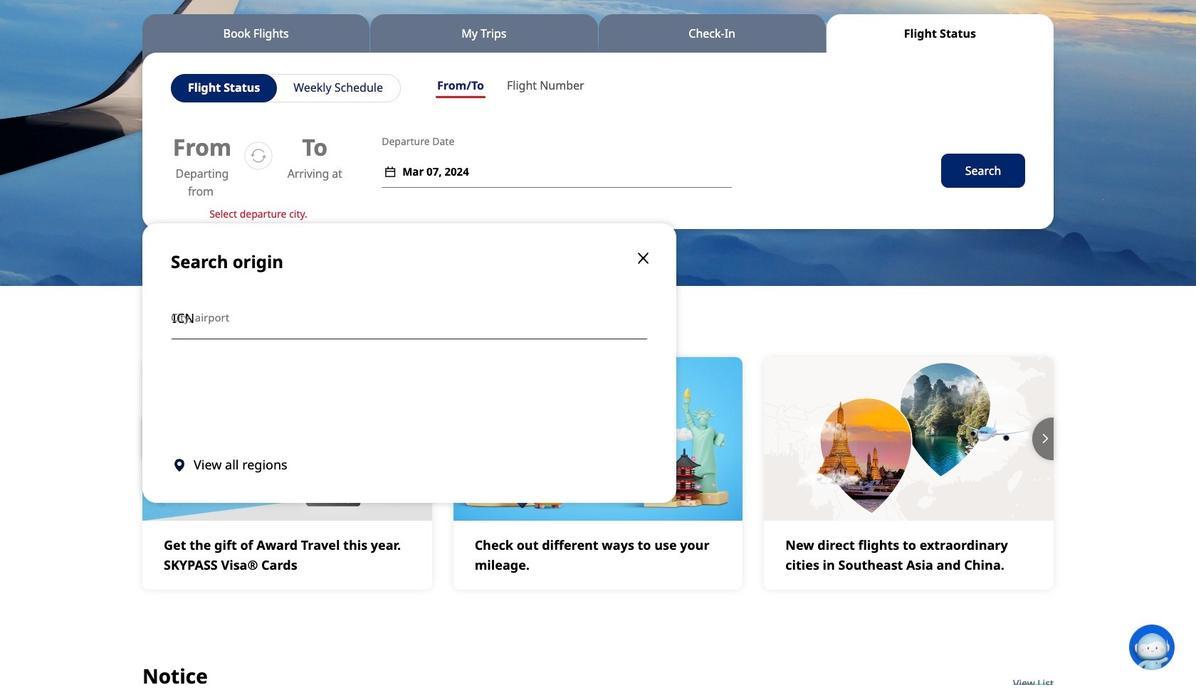 Task type: vqa. For each thing, say whether or not it's contained in the screenshot.
Main Content
no



Task type: locate. For each thing, give the bounding box(es) containing it.
dialog
[[142, 216, 1054, 503]]

document
[[142, 224, 676, 503]]

None text field
[[171, 296, 648, 340]]

tab list
[[142, 14, 1054, 53]]



Task type: describe. For each thing, give the bounding box(es) containing it.
search type for departure and arrival group
[[426, 74, 596, 101]]

types of flight status group
[[171, 74, 401, 103]]



